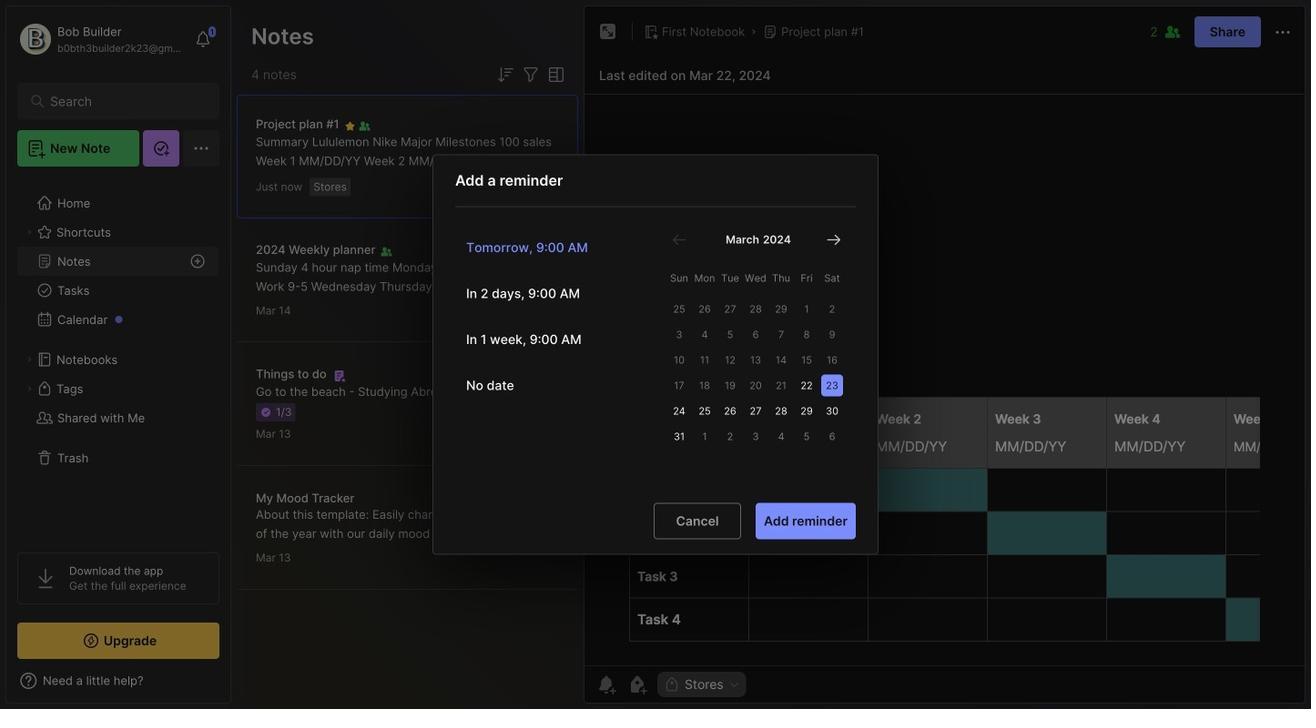 Task type: locate. For each thing, give the bounding box(es) containing it.
main element
[[0, 0, 237, 709]]

note window element
[[584, 5, 1306, 704]]

Note Editor text field
[[585, 94, 1305, 666]]

tree
[[6, 178, 230, 536]]

None search field
[[50, 90, 195, 112]]

expand notebooks image
[[24, 354, 35, 365]]



Task type: vqa. For each thing, say whether or not it's contained in the screenshot.
second Tab from the right
no



Task type: describe. For each thing, give the bounding box(es) containing it.
add a reminder image
[[595, 674, 617, 696]]

none search field inside main element
[[50, 90, 195, 112]]

expand note image
[[597, 21, 619, 43]]

2024 field
[[759, 233, 791, 247]]

expand tags image
[[24, 383, 35, 394]]

tree inside main element
[[6, 178, 230, 536]]

add tag image
[[626, 674, 648, 696]]

Search text field
[[50, 93, 195, 110]]

March field
[[722, 233, 759, 247]]



